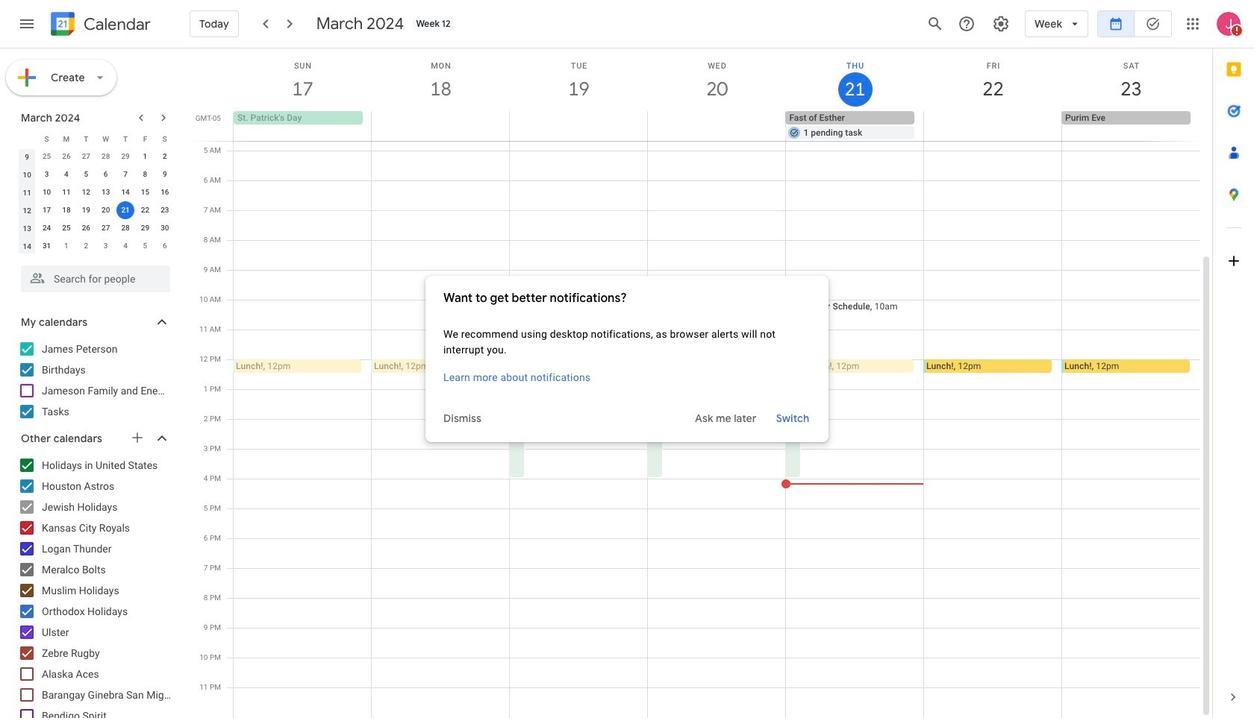 Task type: vqa. For each thing, say whether or not it's contained in the screenshot.
search box
yes



Task type: describe. For each thing, give the bounding box(es) containing it.
17 element
[[38, 202, 56, 220]]

13 element
[[97, 184, 115, 202]]

my calendars list
[[3, 337, 252, 424]]

other calendars list
[[3, 454, 185, 719]]

april 3 element
[[97, 237, 115, 255]]

12 element
[[77, 184, 95, 202]]

10 element
[[38, 184, 56, 202]]

16 element
[[156, 184, 174, 202]]

19 element
[[77, 202, 95, 220]]

31 element
[[38, 237, 56, 255]]

march 2024 grid
[[14, 130, 175, 255]]

30 element
[[156, 220, 174, 237]]

february 29 element
[[117, 148, 134, 166]]

5 element
[[77, 166, 95, 184]]

22 element
[[136, 202, 154, 220]]

9 element
[[156, 166, 174, 184]]

april 1 element
[[57, 237, 75, 255]]

29 element
[[136, 220, 154, 237]]



Task type: locate. For each thing, give the bounding box(es) containing it.
23 element
[[156, 202, 174, 220]]

1 vertical spatial heading
[[443, 290, 811, 308]]

february 27 element
[[77, 148, 95, 166]]

calendar element
[[48, 9, 151, 42]]

alert dialog
[[426, 276, 829, 443]]

row group
[[17, 148, 175, 255]]

27 element
[[97, 220, 115, 237]]

february 25 element
[[38, 148, 56, 166]]

14 element
[[117, 184, 134, 202]]

tab list
[[1213, 49, 1254, 677]]

18 element
[[57, 202, 75, 220]]

april 2 element
[[77, 237, 95, 255]]

heading
[[81, 15, 151, 33], [443, 290, 811, 308]]

1 element
[[136, 148, 154, 166]]

21, today element
[[117, 202, 134, 220]]

april 4 element
[[117, 237, 134, 255]]

11 element
[[57, 184, 75, 202]]

3 element
[[38, 166, 56, 184]]

february 28 element
[[97, 148, 115, 166]]

heading inside calendar element
[[81, 15, 151, 33]]

15 element
[[136, 184, 154, 202]]

february 26 element
[[57, 148, 75, 166]]

None search field
[[0, 260, 185, 293]]

20 element
[[97, 202, 115, 220]]

25 element
[[57, 220, 75, 237]]

grid
[[191, 1, 1213, 719]]

cell inside row group
[[116, 202, 135, 220]]

7 element
[[117, 166, 134, 184]]

6 element
[[97, 166, 115, 184]]

1 horizontal spatial heading
[[443, 290, 811, 308]]

april 6 element
[[156, 237, 174, 255]]

26 element
[[77, 220, 95, 237]]

row
[[227, 1, 1201, 719], [227, 111, 1213, 141], [17, 130, 175, 148], [17, 148, 175, 166], [17, 166, 175, 184], [17, 184, 175, 202], [17, 202, 175, 220], [17, 220, 175, 237], [17, 237, 175, 255]]

0 horizontal spatial heading
[[81, 15, 151, 33]]

2 element
[[156, 148, 174, 166]]

main drawer image
[[18, 15, 36, 33]]

row group inside the march 2024 grid
[[17, 148, 175, 255]]

april 5 element
[[136, 237, 154, 255]]

8 element
[[136, 166, 154, 184]]

0 vertical spatial heading
[[81, 15, 151, 33]]

cell
[[233, 1, 372, 719], [371, 1, 522, 719], [508, 1, 668, 719], [647, 1, 786, 719], [785, 1, 924, 719], [924, 1, 1062, 719], [1062, 1, 1201, 719], [372, 111, 510, 141], [510, 111, 648, 141], [648, 111, 786, 141], [786, 111, 924, 141], [924, 111, 1062, 141], [116, 202, 135, 220]]

4 element
[[57, 166, 75, 184]]

28 element
[[117, 220, 134, 237]]

24 element
[[38, 220, 56, 237]]



